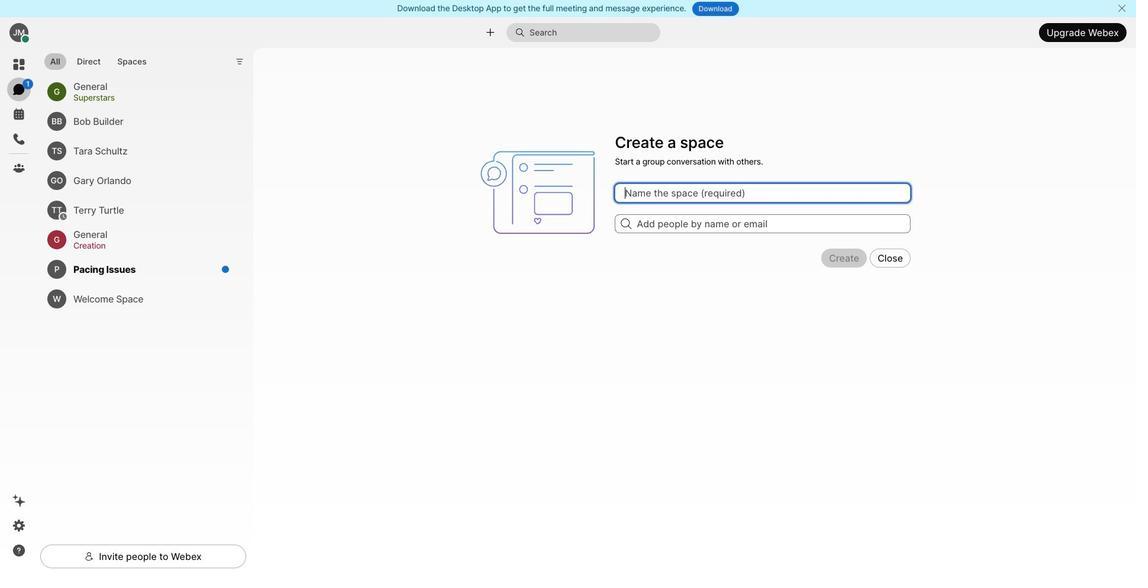 Task type: describe. For each thing, give the bounding box(es) containing it.
welcome space list item
[[43, 284, 237, 314]]

create a space image
[[476, 130, 608, 255]]

Add people by name or email text field
[[615, 215, 911, 234]]

bob builder list item
[[43, 106, 237, 136]]

cancel_16 image
[[1118, 4, 1127, 13]]

pacing issues, new messages list item
[[43, 254, 237, 284]]

webex tab list
[[7, 53, 33, 180]]

new messages image
[[221, 265, 230, 273]]

creation element
[[73, 239, 223, 252]]

Name the space (required) text field
[[615, 184, 911, 203]]



Task type: locate. For each thing, give the bounding box(es) containing it.
tab list
[[41, 46, 156, 74]]

1 vertical spatial general list item
[[43, 225, 237, 254]]

search_18 image
[[621, 219, 632, 229]]

navigation
[[0, 48, 38, 573]]

gary orlando list item
[[43, 166, 237, 195]]

terry turtle list item
[[43, 195, 237, 225]]

2 general list item from the top
[[43, 225, 237, 254]]

general list item
[[43, 77, 237, 106], [43, 225, 237, 254]]

tara schultz list item
[[43, 136, 237, 166]]

0 vertical spatial general list item
[[43, 77, 237, 106]]

superstars element
[[73, 91, 223, 104]]

1 general list item from the top
[[43, 77, 237, 106]]



